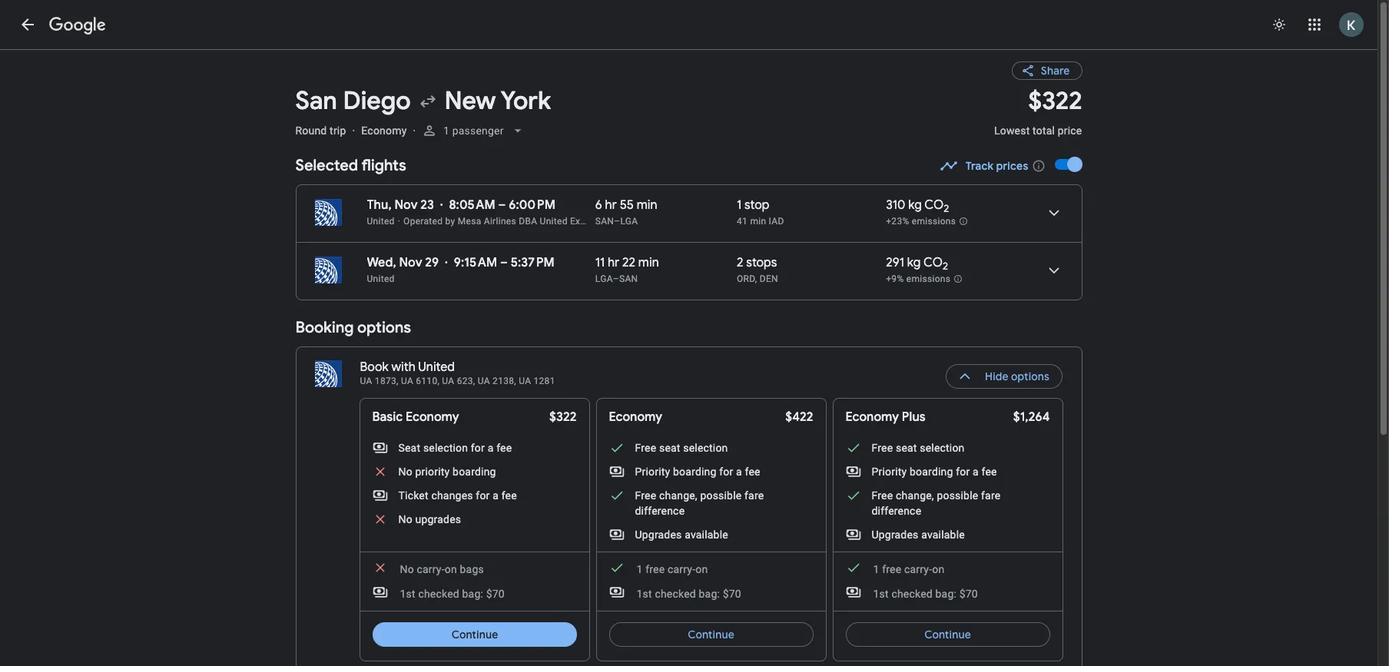 Task type: describe. For each thing, give the bounding box(es) containing it.
fare for $1,264
[[981, 489, 1001, 502]]

free seat selection for economy
[[635, 442, 728, 454]]

23
[[420, 197, 434, 213]]

5 ua from the left
[[519, 376, 531, 386]]

623,
[[457, 376, 475, 386]]

1 on from the left
[[445, 563, 457, 575]]

upgrades available for economy plus
[[872, 529, 965, 541]]

price
[[1058, 124, 1082, 137]]

no carry-on bags
[[400, 563, 484, 575]]

$70 for basic
[[486, 588, 505, 600]]

united down wed,
[[367, 274, 395, 284]]

+9%
[[886, 274, 904, 284]]

$1,264
[[1013, 409, 1050, 425]]

+23% emissions
[[886, 216, 956, 227]]

priority
[[415, 466, 450, 478]]

22
[[622, 255, 635, 270]]

emissions for 310 kg co
[[912, 216, 956, 227]]

$422
[[785, 409, 813, 425]]

san
[[295, 85, 337, 117]]

1 stop 41 min iad
[[737, 197, 784, 227]]

changes
[[431, 489, 473, 502]]

no for no priority boarding
[[398, 466, 412, 478]]

flight details. return flight on wednesday, november 29. leaves laguardia airport at 9:15 am on wednesday, november 29 and arrives at san diego international airport at 5:37 pm on wednesday, november 29. image
[[1035, 252, 1072, 289]]

continue button for economy plus
[[845, 616, 1050, 653]]

291 kg co 2
[[886, 255, 948, 273]]

basic
[[372, 409, 403, 425]]

8:05 am
[[449, 197, 495, 213]]

prices
[[996, 159, 1028, 173]]

6110,
[[416, 376, 440, 386]]

– up "operated by mesa airlines dba united express"
[[498, 197, 506, 213]]

checked for basic economy
[[418, 588, 459, 600]]

1 passenger
[[444, 124, 504, 137]]

difference for economy
[[635, 505, 685, 517]]

thu,
[[367, 197, 392, 213]]

go back image
[[18, 15, 37, 34]]

on for economy
[[695, 563, 708, 575]]

track prices
[[966, 159, 1028, 173]]

1 ua from the left
[[360, 376, 372, 386]]

bag: for basic
[[462, 588, 483, 600]]

1 boarding from the left
[[453, 466, 496, 478]]

options for hide options
[[1011, 370, 1050, 383]]

by
[[445, 216, 455, 227]]

$322 lowest total price
[[994, 85, 1082, 137]]

322 us dollars element
[[1028, 85, 1082, 117]]

nov for wed,
[[399, 255, 422, 270]]

1873,
[[375, 376, 398, 386]]

wed, nov 29
[[367, 255, 439, 270]]

0 horizontal spatial  image
[[352, 124, 355, 137]]

1 inside 1 stop 41 min iad
[[737, 197, 742, 213]]

29
[[425, 255, 439, 270]]

flights
[[361, 156, 406, 175]]

share
[[1041, 64, 1070, 78]]

san inside 11 hr 22 min lga – san
[[619, 274, 638, 284]]

learn more about tracked prices image
[[1031, 159, 1045, 173]]

mesa
[[458, 216, 481, 227]]

1st for basic economy
[[400, 588, 415, 600]]

dba
[[519, 216, 537, 227]]

priority for economy plus
[[872, 466, 907, 478]]

diego
[[343, 85, 411, 117]]

on for economy plus
[[932, 563, 944, 575]]

none text field containing $322
[[994, 85, 1082, 151]]

ticket
[[398, 489, 428, 502]]

free seat selection for economy plus
[[872, 442, 965, 454]]

hide options
[[985, 370, 1050, 383]]

economy plus
[[845, 409, 925, 425]]

continue for economy
[[688, 628, 734, 642]]

continue button for economy
[[609, 616, 813, 653]]

1 inside popup button
[[444, 124, 450, 137]]

selected
[[295, 156, 358, 175]]

book
[[360, 360, 388, 375]]

stops
[[746, 255, 777, 270]]

total duration 11 hr 22 min. element
[[595, 255, 737, 273]]

 image inside list
[[440, 197, 443, 213]]

6
[[595, 197, 602, 213]]

checked for economy
[[655, 588, 696, 600]]

thu, nov 23
[[367, 197, 434, 213]]

6:00 pm
[[509, 197, 555, 213]]

new york
[[445, 85, 551, 117]]

departing flight on thursday, november 23. leaves san diego international airport at 8:05 am on thursday, november 23 and arrives at laguardia airport at 6:00 pm on thursday, november 23. element
[[367, 197, 555, 213]]

lga inside 11 hr 22 min lga – san
[[595, 274, 613, 284]]

+23%
[[886, 216, 909, 227]]

seat for economy plus
[[896, 442, 917, 454]]

Arrival time: 6:00 PM. text field
[[509, 197, 555, 213]]

bags
[[460, 563, 484, 575]]

2 for 310 kg co
[[944, 202, 949, 215]]

operated by mesa airlines dba united express
[[403, 216, 604, 227]]

no priority boarding
[[398, 466, 496, 478]]

310 kg co 2
[[886, 197, 949, 215]]

upgrades for economy plus
[[872, 529, 918, 541]]

carry- for economy
[[668, 563, 695, 575]]

San Diego to New York and back text field
[[295, 85, 976, 117]]

emissions for 291 kg co
[[906, 274, 951, 284]]

ticket changes for a fee
[[398, 489, 517, 502]]

5:37 pm
[[511, 255, 555, 270]]

seat for economy
[[659, 442, 680, 454]]

list inside main content
[[296, 185, 1081, 300]]

continue for economy plus
[[924, 628, 971, 642]]

11
[[595, 255, 605, 270]]

plus
[[902, 409, 925, 425]]

3 ua from the left
[[442, 376, 454, 386]]

booking
[[295, 318, 354, 337]]

2 stops flight. element
[[737, 255, 777, 273]]

wed,
[[367, 255, 396, 270]]

track
[[966, 159, 994, 173]]

book with united ua 1873, ua 6110, ua 623, ua 2138, ua 1281
[[360, 360, 555, 386]]

co for 291 kg co
[[923, 255, 943, 270]]

hide options button
[[946, 358, 1063, 395]]

0 vertical spatial  image
[[413, 124, 416, 137]]

41
[[737, 216, 748, 227]]

1 free carry-on for economy
[[637, 563, 708, 575]]

available for economy plus
[[921, 529, 965, 541]]

carry- for economy plus
[[904, 563, 932, 575]]

trip
[[330, 124, 346, 137]]

1 selection from the left
[[423, 442, 468, 454]]

bag: for economy
[[935, 588, 957, 600]]

united inside book with united ua 1873, ua 6110, ua 623, ua 2138, ua 1281
[[418, 360, 455, 375]]

4 ua from the left
[[478, 376, 490, 386]]

310
[[886, 197, 905, 213]]

operated
[[403, 216, 443, 227]]

with
[[391, 360, 415, 375]]

new
[[445, 85, 496, 117]]

stop
[[744, 197, 769, 213]]

2 bag: from the left
[[699, 588, 720, 600]]

,
[[755, 274, 757, 284]]

2 ua from the left
[[401, 376, 413, 386]]

291
[[886, 255, 904, 270]]

11 hr 22 min lga – san
[[595, 255, 659, 284]]

hide
[[985, 370, 1009, 383]]

available for economy
[[685, 529, 728, 541]]

$322 for $322 lowest total price
[[1028, 85, 1082, 117]]

share button
[[1012, 61, 1082, 80]]

upgrades available for economy
[[635, 529, 728, 541]]

loading results progress bar
[[0, 49, 1378, 52]]

1 continue button from the left
[[372, 616, 577, 653]]

1281
[[534, 376, 555, 386]]

– inside 6 hr 55 min san – lga
[[614, 216, 620, 227]]

1 passenger button
[[416, 112, 532, 149]]

booking options
[[295, 318, 411, 337]]

1 carry- from the left
[[417, 563, 445, 575]]

den
[[760, 274, 778, 284]]

nov for thu,
[[395, 197, 418, 213]]



Task type: vqa. For each thing, say whether or not it's contained in the screenshot.
the kg in the 291 kg CO 2
yes



Task type: locate. For each thing, give the bounding box(es) containing it.
2 horizontal spatial selection
[[920, 442, 965, 454]]

2 possible from the left
[[937, 489, 978, 502]]

fare
[[744, 489, 764, 502], [981, 489, 1001, 502]]

0 horizontal spatial 1 free carry-on
[[637, 563, 708, 575]]

2 vertical spatial min
[[638, 255, 659, 270]]

–
[[498, 197, 506, 213], [614, 216, 620, 227], [500, 255, 508, 270], [613, 274, 619, 284]]

checked for economy plus
[[892, 588, 933, 600]]

0 horizontal spatial $70
[[486, 588, 505, 600]]

1 horizontal spatial priority
[[872, 466, 907, 478]]

2 horizontal spatial on
[[932, 563, 944, 575]]

kg up +23% emissions
[[908, 197, 922, 213]]

san down 6
[[595, 216, 614, 227]]

free seat selection
[[635, 442, 728, 454], [872, 442, 965, 454]]

total
[[1033, 124, 1055, 137]]

0 horizontal spatial free seat selection
[[635, 442, 728, 454]]

1 horizontal spatial possible
[[937, 489, 978, 502]]

1 vertical spatial co
[[923, 255, 943, 270]]

2 priority from the left
[[872, 466, 907, 478]]

round
[[295, 124, 327, 137]]

1 vertical spatial  image
[[398, 216, 400, 227]]

3 bag: from the left
[[935, 588, 957, 600]]

0 vertical spatial san
[[595, 216, 614, 227]]

1st for economy
[[637, 588, 652, 600]]

1 priority from the left
[[635, 466, 670, 478]]

2 horizontal spatial continue
[[924, 628, 971, 642]]

change, for economy plus
[[896, 489, 934, 502]]

options for booking options
[[357, 318, 411, 337]]

no for no carry-on bags
[[400, 563, 414, 575]]

2 for 291 kg co
[[943, 260, 948, 273]]

difference for economy plus
[[872, 505, 921, 517]]

checked
[[418, 588, 459, 600], [655, 588, 696, 600], [892, 588, 933, 600]]

2 vertical spatial no
[[400, 563, 414, 575]]

min inside 11 hr 22 min lga – san
[[638, 255, 659, 270]]

1 horizontal spatial boarding
[[673, 466, 716, 478]]

2 upgrades available from the left
[[872, 529, 965, 541]]

1 horizontal spatial  image
[[440, 197, 443, 213]]

2 1st checked bag: $70 from the left
[[637, 588, 741, 600]]

 image down "thu, nov 23"
[[398, 216, 400, 227]]

0 horizontal spatial priority boarding for a fee
[[635, 466, 760, 478]]

0 horizontal spatial free change, possible fare difference
[[635, 489, 764, 517]]

priority boarding for a fee for economy
[[635, 466, 760, 478]]

2 difference from the left
[[872, 505, 921, 517]]

fare for $422
[[744, 489, 764, 502]]

round trip
[[295, 124, 346, 137]]

1 free from the left
[[646, 563, 665, 575]]

2 inside 291 kg co 2
[[943, 260, 948, 273]]

selection for economy
[[683, 442, 728, 454]]

min inside 6 hr 55 min san – lga
[[637, 197, 657, 213]]

1 horizontal spatial free change, possible fare difference
[[872, 489, 1001, 517]]

options
[[357, 318, 411, 337], [1011, 370, 1050, 383]]

1st for economy plus
[[873, 588, 889, 600]]

1 vertical spatial options
[[1011, 370, 1050, 383]]

iad
[[769, 216, 784, 227]]

1 horizontal spatial continue
[[688, 628, 734, 642]]

min down '1 stop flight.' element
[[750, 216, 766, 227]]

1 horizontal spatial lga
[[620, 216, 638, 227]]

 image left 1 passenger
[[413, 124, 416, 137]]

2 on from the left
[[695, 563, 708, 575]]

lga inside 6 hr 55 min san – lga
[[620, 216, 638, 227]]

hr right 6
[[605, 197, 617, 213]]

1st
[[400, 588, 415, 600], [637, 588, 652, 600], [873, 588, 889, 600]]

hr inside 11 hr 22 min lga – san
[[608, 255, 619, 270]]

3 on from the left
[[932, 563, 944, 575]]

1st checked bag: $70 for economy
[[873, 588, 978, 600]]

0 horizontal spatial fare
[[744, 489, 764, 502]]

no upgrades
[[398, 513, 461, 526]]

Arrival time: 5:37 PM. text field
[[511, 255, 555, 270]]

first checked bag costs 70 us dollars element for economy plus
[[845, 585, 978, 602]]

list
[[296, 185, 1081, 300]]

0 vertical spatial options
[[357, 318, 411, 337]]

min for 1 stop
[[750, 216, 766, 227]]

3 $70 from the left
[[959, 588, 978, 600]]

1 1 free carry-on from the left
[[637, 563, 708, 575]]

1 possible from the left
[[700, 489, 742, 502]]

3 carry- from the left
[[904, 563, 932, 575]]

1 horizontal spatial options
[[1011, 370, 1050, 383]]

boarding for economy plus
[[910, 466, 953, 478]]

2 inside 2 stops ord , den
[[737, 255, 743, 270]]

2 stops ord , den
[[737, 255, 778, 284]]

– inside 11 hr 22 min lga – san
[[613, 274, 619, 284]]

– down '55'
[[614, 216, 620, 227]]

0 vertical spatial emissions
[[912, 216, 956, 227]]

1 horizontal spatial 1 free carry-on
[[873, 563, 944, 575]]

$322 for $322
[[549, 409, 577, 425]]

2 available from the left
[[921, 529, 965, 541]]

options inside dropdown button
[[1011, 370, 1050, 383]]

$322 down 1281
[[549, 409, 577, 425]]

express
[[570, 216, 604, 227]]

2 horizontal spatial continue button
[[845, 616, 1050, 653]]

2 $70 from the left
[[723, 588, 741, 600]]

nov
[[395, 197, 418, 213], [399, 255, 422, 270]]

0 horizontal spatial difference
[[635, 505, 685, 517]]

hr for 6
[[605, 197, 617, 213]]

ua left 623, on the left bottom
[[442, 376, 454, 386]]

1 available from the left
[[685, 529, 728, 541]]

options up book
[[357, 318, 411, 337]]

1 fare from the left
[[744, 489, 764, 502]]

3 first checked bag costs 70 us dollars element from the left
[[845, 585, 978, 602]]

1 vertical spatial nov
[[399, 255, 422, 270]]

co inside 291 kg co 2
[[923, 255, 943, 270]]

$322 down share
[[1028, 85, 1082, 117]]

– right 9:15 am text field
[[500, 255, 508, 270]]

0 vertical spatial $322
[[1028, 85, 1082, 117]]

min for 6 hr 55 min
[[637, 197, 657, 213]]

1 vertical spatial lga
[[595, 274, 613, 284]]

min
[[637, 197, 657, 213], [750, 216, 766, 227], [638, 255, 659, 270]]

change,
[[659, 489, 697, 502], [896, 489, 934, 502]]

1 horizontal spatial seat
[[896, 442, 917, 454]]

1 horizontal spatial  image
[[398, 216, 400, 227]]

0 horizontal spatial san
[[595, 216, 614, 227]]

0 vertical spatial co
[[924, 197, 944, 213]]

2 free from the left
[[882, 563, 901, 575]]

1 horizontal spatial selection
[[683, 442, 728, 454]]

available
[[685, 529, 728, 541], [921, 529, 965, 541]]

0 horizontal spatial upgrades
[[635, 529, 682, 541]]

kg for 291
[[907, 255, 921, 270]]

1 horizontal spatial difference
[[872, 505, 921, 517]]

kg inside 310 kg co 2
[[908, 197, 922, 213]]

0 horizontal spatial seat
[[659, 442, 680, 454]]

free for economy plus
[[882, 563, 901, 575]]

nov left 29
[[399, 255, 422, 270]]

2 carry- from the left
[[668, 563, 695, 575]]

1 horizontal spatial fare
[[981, 489, 1001, 502]]

kg
[[908, 197, 922, 213], [907, 255, 921, 270]]

3 continue from the left
[[924, 628, 971, 642]]

0 horizontal spatial selection
[[423, 442, 468, 454]]

min right '55'
[[637, 197, 657, 213]]

0 horizontal spatial on
[[445, 563, 457, 575]]

layover (1 of 2) is a 2 hr 7 min layover at o'hare international airport in chicago. layover (2 of 2) is a 1 hr 21 min layover at denver international airport in denver. element
[[737, 273, 878, 285]]

0 horizontal spatial  image
[[413, 124, 416, 137]]

1 vertical spatial san
[[619, 274, 638, 284]]

possible for economy
[[700, 489, 742, 502]]

1 vertical spatial kg
[[907, 255, 921, 270]]

ord
[[737, 274, 755, 284]]

 image right trip at the top left of the page
[[352, 124, 355, 137]]

san
[[595, 216, 614, 227], [619, 274, 638, 284]]

boarding for economy
[[673, 466, 716, 478]]

0 horizontal spatial continue
[[451, 628, 498, 642]]

1 stop flight. element
[[737, 197, 769, 215]]

free
[[646, 563, 665, 575], [882, 563, 901, 575]]

0 horizontal spatial change,
[[659, 489, 697, 502]]

min inside 1 stop 41 min iad
[[750, 216, 766, 227]]

2 horizontal spatial carry-
[[904, 563, 932, 575]]

1 change, from the left
[[659, 489, 697, 502]]

1 seat from the left
[[659, 442, 680, 454]]

fee
[[496, 442, 512, 454], [745, 466, 760, 478], [982, 466, 997, 478], [501, 489, 517, 502]]

1 horizontal spatial free
[[882, 563, 901, 575]]

1 1st checked bag: $70 from the left
[[400, 588, 505, 600]]

0 vertical spatial no
[[398, 466, 412, 478]]

2 upgrades from the left
[[872, 529, 918, 541]]

upgrades
[[635, 529, 682, 541], [872, 529, 918, 541]]

0 vertical spatial kg
[[908, 197, 922, 213]]

2 checked from the left
[[655, 588, 696, 600]]

3 boarding from the left
[[910, 466, 953, 478]]

2 free seat selection from the left
[[872, 442, 965, 454]]

free change, possible fare difference
[[635, 489, 764, 517], [872, 489, 1001, 517]]

emissions down 310 kg co 2
[[912, 216, 956, 227]]

1 horizontal spatial on
[[695, 563, 708, 575]]

0 horizontal spatial continue button
[[372, 616, 577, 653]]

no down seat
[[398, 466, 412, 478]]

1 horizontal spatial priority boarding for a fee
[[872, 466, 997, 478]]

no down ticket
[[398, 513, 412, 526]]

priority boarding for a fee for economy plus
[[872, 466, 997, 478]]

2 up +23% emissions
[[944, 202, 949, 215]]

co for 310 kg co
[[924, 197, 944, 213]]

change, for economy
[[659, 489, 697, 502]]

lga
[[620, 216, 638, 227], [595, 274, 613, 284]]

6 hr 55 min san – lga
[[595, 197, 657, 227]]

continue
[[451, 628, 498, 642], [688, 628, 734, 642], [924, 628, 971, 642]]

2 continue from the left
[[688, 628, 734, 642]]

8:05 am – 6:00 pm
[[449, 197, 555, 213]]

no down no upgrades
[[400, 563, 414, 575]]

carry-
[[417, 563, 445, 575], [668, 563, 695, 575], [904, 563, 932, 575]]

1 horizontal spatial 1st checked bag: $70
[[637, 588, 741, 600]]

1 vertical spatial hr
[[608, 255, 619, 270]]

1 1st from the left
[[400, 588, 415, 600]]

upgrades
[[415, 513, 461, 526]]

Departure time: 9:15 AM. text field
[[454, 255, 497, 270]]

min right 22
[[638, 255, 659, 270]]

1 horizontal spatial first checked bag costs 70 us dollars element
[[609, 585, 741, 602]]

free change, possible fare difference for economy
[[635, 489, 764, 517]]

0 horizontal spatial first checked bag costs 70 us dollars element
[[372, 585, 505, 602]]

san down 22
[[619, 274, 638, 284]]

free for economy
[[646, 563, 665, 575]]

main content
[[295, 49, 1093, 666]]

+9% emissions
[[886, 274, 951, 284]]

2 first checked bag costs 70 us dollars element from the left
[[609, 585, 741, 602]]

0 horizontal spatial possible
[[700, 489, 742, 502]]

0 vertical spatial lga
[[620, 216, 638, 227]]

1 horizontal spatial continue button
[[609, 616, 813, 653]]

co up +23% emissions
[[924, 197, 944, 213]]

3 1st from the left
[[873, 588, 889, 600]]

1 horizontal spatial san
[[619, 274, 638, 284]]

1 horizontal spatial change,
[[896, 489, 934, 502]]

kg inside 291 kg co 2
[[907, 255, 921, 270]]

no for no upgrades
[[398, 513, 412, 526]]

kg up "+9% emissions"
[[907, 255, 921, 270]]

2138,
[[493, 376, 516, 386]]

1st checked bag: $70 for basic
[[400, 588, 505, 600]]

 image
[[413, 124, 416, 137], [440, 197, 443, 213]]

3 continue button from the left
[[845, 616, 1050, 653]]

no
[[398, 466, 412, 478], [398, 513, 412, 526], [400, 563, 414, 575]]

1 horizontal spatial checked
[[655, 588, 696, 600]]

1 $70 from the left
[[486, 588, 505, 600]]

a
[[488, 442, 494, 454], [736, 466, 742, 478], [973, 466, 979, 478], [493, 489, 499, 502]]

0 horizontal spatial free
[[646, 563, 665, 575]]

2 horizontal spatial first checked bag costs 70 us dollars element
[[845, 585, 978, 602]]

priority for economy
[[635, 466, 670, 478]]

1 horizontal spatial free seat selection
[[872, 442, 965, 454]]

1 checked from the left
[[418, 588, 459, 600]]

return flight on wednesday, november 29. leaves laguardia airport at 9:15 am on wednesday, november 29 and arrives at san diego international airport at 5:37 pm on wednesday, november 29. element
[[367, 255, 555, 270]]

selection
[[423, 442, 468, 454], [683, 442, 728, 454], [920, 442, 965, 454]]

2 seat from the left
[[896, 442, 917, 454]]

ua
[[360, 376, 372, 386], [401, 376, 413, 386], [442, 376, 454, 386], [478, 376, 490, 386], [519, 376, 531, 386]]

basic economy
[[372, 409, 459, 425]]

passenger
[[453, 124, 504, 137]]

upgrades for economy
[[635, 529, 682, 541]]

flight details. departing flight on thursday, november 23. leaves san diego international airport at 8:05 am on thursday, november 23 and arrives at laguardia airport at 6:00 pm on thursday, november 23. image
[[1035, 194, 1072, 231]]

None text field
[[994, 85, 1082, 151]]

nov left '23'
[[395, 197, 418, 213]]

possible
[[700, 489, 742, 502], [937, 489, 978, 502]]

2 priority boarding for a fee from the left
[[872, 466, 997, 478]]

2 boarding from the left
[[673, 466, 716, 478]]

Departure time: 8:05 AM. text field
[[449, 197, 495, 213]]

ua left 1281
[[519, 376, 531, 386]]

0 horizontal spatial $322
[[549, 409, 577, 425]]

2 up "+9% emissions"
[[943, 260, 948, 273]]

possible for economy plus
[[937, 489, 978, 502]]

2 up "ord"
[[737, 255, 743, 270]]

1 upgrades available from the left
[[635, 529, 728, 541]]

2 fare from the left
[[981, 489, 1001, 502]]

airlines
[[484, 216, 516, 227]]

co inside 310 kg co 2
[[924, 197, 944, 213]]

united right dba
[[540, 216, 568, 227]]

main content containing san diego
[[295, 49, 1093, 666]]

options right hide
[[1011, 370, 1050, 383]]

– down total duration 11 hr 22 min. element
[[613, 274, 619, 284]]

1
[[444, 124, 450, 137], [737, 197, 742, 213], [637, 563, 643, 575], [873, 563, 879, 575]]

priority
[[635, 466, 670, 478], [872, 466, 907, 478]]

emissions
[[912, 216, 956, 227], [906, 274, 951, 284]]

1 difference from the left
[[635, 505, 685, 517]]

change appearance image
[[1261, 6, 1298, 43]]

0 horizontal spatial 1st
[[400, 588, 415, 600]]

selection for economy plus
[[920, 442, 965, 454]]

2 horizontal spatial $70
[[959, 588, 978, 600]]

ua down book
[[360, 376, 372, 386]]

0 horizontal spatial available
[[685, 529, 728, 541]]

0 horizontal spatial checked
[[418, 588, 459, 600]]

hr right 11
[[608, 255, 619, 270]]

total duration 6 hr 55 min. element
[[595, 197, 737, 215]]

1 horizontal spatial $70
[[723, 588, 741, 600]]

3 1st checked bag: $70 from the left
[[873, 588, 978, 600]]

min for 11 hr 22 min
[[638, 255, 659, 270]]

9:15 am – 5:37 pm
[[454, 255, 555, 270]]

2 horizontal spatial bag:
[[935, 588, 957, 600]]

0 vertical spatial hr
[[605, 197, 617, 213]]

3 selection from the left
[[920, 442, 965, 454]]

2 inside 310 kg co 2
[[944, 202, 949, 215]]

9:15 am
[[454, 255, 497, 270]]

Flight numbers UA 1873, UA 6110, UA 623, UA 2138, UA 1281 text field
[[360, 376, 555, 386]]

2 continue button from the left
[[609, 616, 813, 653]]

upgrades available
[[635, 529, 728, 541], [872, 529, 965, 541]]

seat
[[398, 442, 420, 454]]

0 horizontal spatial priority
[[635, 466, 670, 478]]

0 horizontal spatial bag:
[[462, 588, 483, 600]]

1 horizontal spatial available
[[921, 529, 965, 541]]

economy
[[361, 124, 407, 137], [406, 409, 459, 425], [609, 409, 662, 425], [845, 409, 899, 425]]

1 vertical spatial $322
[[549, 409, 577, 425]]

0 vertical spatial min
[[637, 197, 657, 213]]

3 checked from the left
[[892, 588, 933, 600]]

1 vertical spatial min
[[750, 216, 766, 227]]

0 vertical spatial  image
[[352, 124, 355, 137]]

0 horizontal spatial 1st checked bag: $70
[[400, 588, 505, 600]]

co
[[924, 197, 944, 213], [923, 255, 943, 270]]

0 horizontal spatial boarding
[[453, 466, 496, 478]]

2 free change, possible fare difference from the left
[[872, 489, 1001, 517]]

0 horizontal spatial options
[[357, 318, 411, 337]]

1 free carry-on for economy plus
[[873, 563, 944, 575]]

first checked bag costs 70 us dollars element for basic economy
[[372, 585, 505, 602]]

2 horizontal spatial 1st checked bag: $70
[[873, 588, 978, 600]]

2 1st from the left
[[637, 588, 652, 600]]

ua right 623, on the left bottom
[[478, 376, 490, 386]]

hr for 11
[[608, 255, 619, 270]]

0 horizontal spatial lga
[[595, 274, 613, 284]]

2 horizontal spatial 1st
[[873, 588, 889, 600]]

ua down the with
[[401, 376, 413, 386]]

seat selection for a fee
[[398, 442, 512, 454]]

1 free seat selection from the left
[[635, 442, 728, 454]]

$70
[[486, 588, 505, 600], [723, 588, 741, 600], [959, 588, 978, 600]]

$322 inside $322 lowest total price
[[1028, 85, 1082, 117]]

free change, possible fare difference for economy plus
[[872, 489, 1001, 517]]

1 first checked bag costs 70 us dollars element from the left
[[372, 585, 505, 602]]

1 horizontal spatial upgrades available
[[872, 529, 965, 541]]

0 vertical spatial nov
[[395, 197, 418, 213]]

 image
[[352, 124, 355, 137], [398, 216, 400, 227]]

2 change, from the left
[[896, 489, 934, 502]]

1 horizontal spatial carry-
[[668, 563, 695, 575]]

first checked bag costs 70 us dollars element for economy
[[609, 585, 741, 602]]

list containing thu, nov 23
[[296, 185, 1081, 300]]

1 vertical spatial  image
[[440, 197, 443, 213]]

lga down 11
[[595, 274, 613, 284]]

1 free change, possible fare difference from the left
[[635, 489, 764, 517]]

1 continue from the left
[[451, 628, 498, 642]]

san inside 6 hr 55 min san – lga
[[595, 216, 614, 227]]

selected flights
[[295, 156, 406, 175]]

first checked bag costs 70 us dollars element
[[372, 585, 505, 602], [609, 585, 741, 602], [845, 585, 978, 602]]

55
[[620, 197, 634, 213]]

2 selection from the left
[[683, 442, 728, 454]]

2 1 free carry-on from the left
[[873, 563, 944, 575]]

 image right '23'
[[440, 197, 443, 213]]

layover (1 of 1) is a 41 min layover at dulles international airport in washington. element
[[737, 215, 878, 227]]

york
[[501, 85, 551, 117]]

1 free carry-on
[[637, 563, 708, 575], [873, 563, 944, 575]]

emissions down 291 kg co 2
[[906, 274, 951, 284]]

1st checked bag: $70
[[400, 588, 505, 600], [637, 588, 741, 600], [873, 588, 978, 600]]

co up "+9% emissions"
[[923, 255, 943, 270]]

1 horizontal spatial $322
[[1028, 85, 1082, 117]]

$70 for economy
[[959, 588, 978, 600]]

free
[[635, 442, 656, 454], [872, 442, 893, 454], [635, 489, 656, 502], [872, 489, 893, 502]]

1 bag: from the left
[[462, 588, 483, 600]]

lga down '55'
[[620, 216, 638, 227]]

1 priority boarding for a fee from the left
[[635, 466, 760, 478]]

0 horizontal spatial carry-
[[417, 563, 445, 575]]

1 vertical spatial no
[[398, 513, 412, 526]]

1 horizontal spatial upgrades
[[872, 529, 918, 541]]

united down thu, on the top of the page
[[367, 216, 395, 227]]

san diego
[[295, 85, 411, 117]]

lowest
[[994, 124, 1030, 137]]

1 vertical spatial emissions
[[906, 274, 951, 284]]

hr inside 6 hr 55 min san – lga
[[605, 197, 617, 213]]

1 horizontal spatial bag:
[[699, 588, 720, 600]]

1 upgrades from the left
[[635, 529, 682, 541]]

kg for 310
[[908, 197, 922, 213]]

united up 6110,
[[418, 360, 455, 375]]

2
[[944, 202, 949, 215], [737, 255, 743, 270], [943, 260, 948, 273]]



